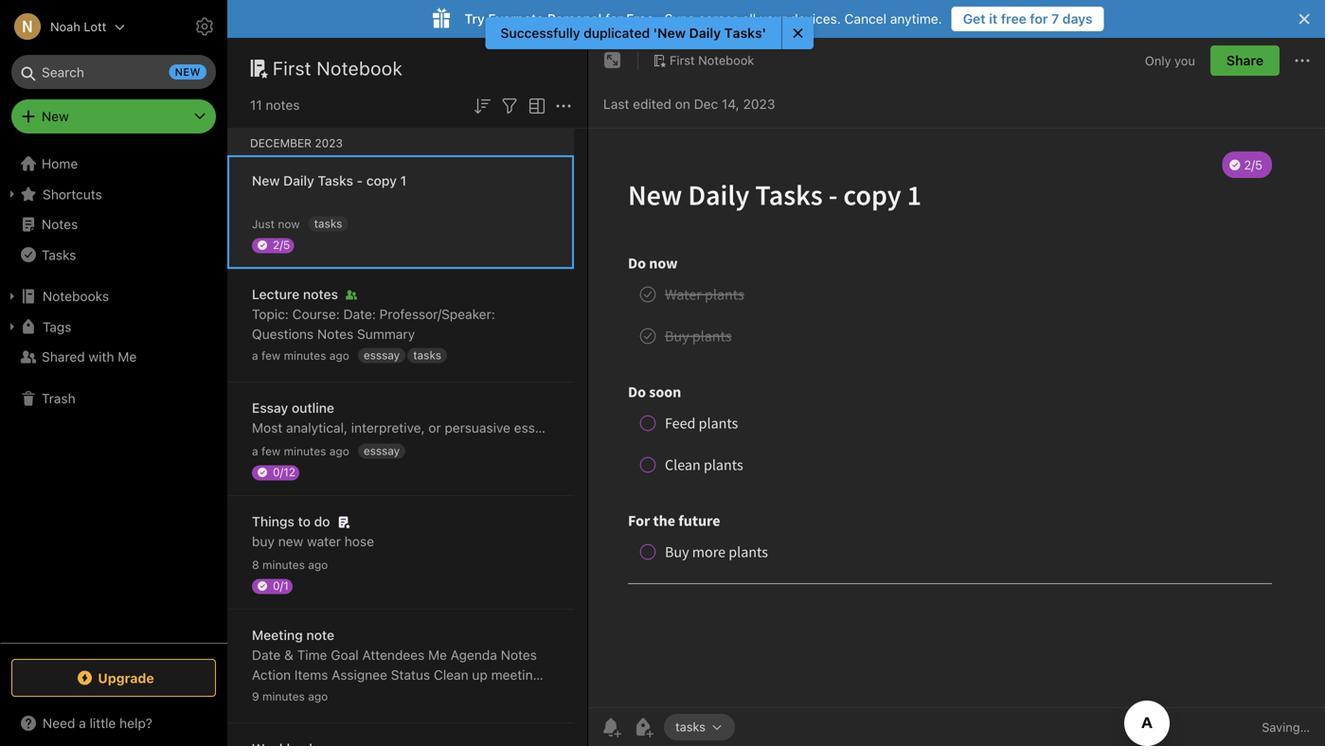 Task type: locate. For each thing, give the bounding box(es) containing it.
0 horizontal spatial daily
[[283, 173, 314, 189]]

notebook inside "first notebook" button
[[699, 53, 755, 67]]

new
[[175, 66, 201, 78], [278, 534, 304, 550]]

0 vertical spatial more actions image
[[1292, 49, 1314, 72]]

2 horizontal spatial tasks
[[676, 720, 706, 735]]

notebook
[[699, 53, 755, 67], [317, 57, 403, 79]]

1 vertical spatial few
[[262, 445, 281, 458]]

for for 7
[[1031, 11, 1049, 27]]

1 vertical spatial new
[[278, 534, 304, 550]]

meeting
[[252, 628, 303, 643]]

0 horizontal spatial '
[[654, 25, 658, 41]]

few down most
[[262, 445, 281, 458]]

1 ' from the left
[[654, 25, 658, 41]]

few
[[262, 349, 281, 362], [262, 445, 281, 458]]

more actions field right view options field
[[553, 93, 575, 117]]

hose
[[345, 534, 374, 550]]

status
[[391, 668, 430, 683]]

1 horizontal spatial new
[[252, 173, 280, 189]]

ago down analytical,
[[330, 445, 350, 458]]

items
[[507, 688, 540, 703]]

notes down status
[[402, 688, 436, 703]]

a left little
[[79, 716, 86, 732]]

0 horizontal spatial more actions image
[[553, 95, 575, 117]]

new for new daily tasks - copy 1
[[252, 173, 280, 189]]

tasks right 'now'
[[314, 217, 342, 230]]

Add filters field
[[498, 93, 521, 117]]

a few minutes ago up 0/12 at bottom left
[[252, 445, 350, 458]]

buy new water hose
[[252, 534, 374, 550]]

expand notebooks image
[[5, 289, 20, 304]]

and
[[439, 688, 462, 703]]

notebooks link
[[0, 281, 227, 312]]

only
[[1146, 53, 1172, 68]]

few down questions
[[262, 349, 281, 362]]

meeting up the items
[[491, 668, 541, 683]]

me
[[118, 349, 137, 365], [428, 648, 447, 663]]

daily down december 2023
[[283, 173, 314, 189]]

Account field
[[0, 8, 125, 45]]

1 vertical spatial 2023
[[315, 136, 343, 150]]

tasks inside button
[[42, 247, 76, 263]]

for left most
[[1154, 420, 1171, 436]]

ago down items
[[308, 690, 328, 704]]

most
[[1174, 420, 1205, 436]]

you right the only
[[1175, 53, 1196, 68]]

shortcuts
[[43, 186, 102, 202]]

0 horizontal spatial tasks
[[314, 217, 342, 230]]

shared with me link
[[0, 342, 227, 372]]

0 vertical spatial meeting
[[491, 668, 541, 683]]

tasks
[[314, 217, 342, 230], [413, 349, 442, 362], [676, 720, 706, 735]]

more actions field right share button
[[1292, 45, 1314, 76]]

tasks down professor/speaker:
[[413, 349, 442, 362]]

devices.
[[791, 11, 841, 27]]

for inside get it free for 7 days button
[[1031, 11, 1049, 27]]

add tag image
[[632, 716, 655, 739]]

share button
[[1211, 45, 1280, 76]]

1 vertical spatial meeting
[[348, 688, 398, 703]]

new inside search box
[[175, 66, 201, 78]]

...
[[1208, 420, 1220, 436]]

1 vertical spatial a few minutes ago
[[252, 445, 350, 458]]

me right with
[[118, 349, 137, 365]]

0 vertical spatial new
[[658, 25, 686, 41]]

you right help
[[957, 420, 979, 436]]

1 horizontal spatial 2023
[[743, 96, 776, 112]]

1 vertical spatial notes
[[317, 326, 354, 342]]

0 horizontal spatial first notebook
[[273, 57, 403, 79]]

you
[[1175, 53, 1196, 68], [957, 420, 979, 436]]

2 vertical spatial a
[[79, 716, 86, 732]]

1 horizontal spatial daily
[[689, 25, 721, 41]]

&
[[284, 648, 294, 663]]

the
[[646, 420, 666, 436]]

1 horizontal spatial first
[[670, 53, 695, 67]]

ago down date:
[[330, 349, 350, 362]]

home
[[42, 156, 78, 172]]

new up "first notebook" button
[[658, 25, 686, 41]]

esssay down interpretive,
[[364, 444, 400, 458]]

new inside popup button
[[42, 109, 69, 124]]

Search text field
[[25, 55, 203, 89]]

across
[[699, 11, 739, 27]]

0 horizontal spatial more actions field
[[553, 93, 575, 117]]

2 horizontal spatial notes
[[501, 648, 537, 663]]

personal
[[548, 11, 602, 27]]

9
[[252, 690, 259, 704]]

1 vertical spatial me
[[428, 648, 447, 663]]

essay
[[252, 400, 288, 416]]

0 vertical spatial me
[[118, 349, 137, 365]]

2 vertical spatial new
[[252, 173, 280, 189]]

outlines
[[1102, 420, 1150, 436]]

1 vertical spatial more actions image
[[553, 95, 575, 117]]

get
[[964, 11, 986, 27]]

pattern.
[[742, 420, 790, 436]]

Note Editor text field
[[589, 129, 1326, 708]]

edited
[[633, 96, 672, 112]]

0 horizontal spatial 2023
[[315, 136, 343, 150]]

0 vertical spatial notes
[[42, 217, 78, 232]]

1 few from the top
[[262, 349, 281, 362]]

new down things to do
[[278, 534, 304, 550]]

add a reminder image
[[600, 716, 623, 739]]

2 vertical spatial notes
[[501, 648, 537, 663]]

1 horizontal spatial more actions field
[[1292, 45, 1314, 76]]

2 horizontal spatial tasks
[[724, 25, 762, 41]]

a
[[252, 349, 258, 362], [252, 445, 258, 458], [79, 716, 86, 732]]

to left do
[[298, 514, 311, 530]]

click to collapse image
[[220, 712, 235, 734]]

a down questions
[[252, 349, 258, 362]]

1 a few minutes ago from the top
[[252, 349, 350, 362]]

0 vertical spatial 2023
[[743, 96, 776, 112]]

for left 7 at the top
[[1031, 11, 1049, 27]]

minutes down questions
[[284, 349, 326, 362]]

' right all
[[762, 25, 766, 41]]

1 horizontal spatial tasks
[[318, 173, 353, 189]]

0 vertical spatial a
[[252, 349, 258, 362]]

notes up the items
[[501, 648, 537, 663]]

first notebook up '11 notes'
[[273, 57, 403, 79]]

a down most
[[252, 445, 258, 458]]

notes inside the topic: course: date: professor/speaker: questions notes summary
[[317, 326, 354, 342]]

1 horizontal spatial notebook
[[699, 53, 755, 67]]

tasks right "add tag" image
[[676, 720, 706, 735]]

0 horizontal spatial for
[[605, 11, 623, 27]]

' left sync
[[654, 25, 658, 41]]

0/1
[[273, 580, 289, 593]]

notes inside meeting note date & time goal attendees me agenda notes action items assignee status clean up meeting notes send out meeting notes and action items
[[501, 648, 537, 663]]

1 horizontal spatial you
[[1175, 53, 1196, 68]]

to right tend
[[591, 420, 603, 436]]

this
[[794, 420, 820, 436]]

more actions image
[[1292, 49, 1314, 72], [553, 95, 575, 117]]

meeting
[[491, 668, 541, 683], [348, 688, 398, 703]]

notes
[[266, 97, 300, 113], [303, 287, 338, 302], [252, 688, 286, 703], [402, 688, 436, 703]]

1 horizontal spatial for
[[1031, 11, 1049, 27]]

notes down "shortcuts" at top left
[[42, 217, 78, 232]]

more actions image right share button
[[1292, 49, 1314, 72]]

0 horizontal spatial tasks
[[42, 247, 76, 263]]

first up '11 notes'
[[273, 57, 312, 79]]

1 horizontal spatial to
[[591, 420, 603, 436]]

more actions image right view options field
[[553, 95, 575, 117]]

1 vertical spatial new
[[42, 109, 69, 124]]

sync
[[665, 11, 695, 27]]

2 ' from the left
[[762, 25, 766, 41]]

tasks
[[724, 25, 762, 41], [318, 173, 353, 189], [42, 247, 76, 263]]

1 horizontal spatial first notebook
[[670, 53, 755, 67]]

0 horizontal spatial me
[[118, 349, 137, 365]]

tree
[[0, 149, 227, 643]]

analytical,
[[286, 420, 348, 436]]

free:
[[627, 11, 658, 27]]

for for free:
[[605, 11, 623, 27]]

lott
[[84, 19, 106, 34]]

0 vertical spatial to
[[591, 420, 603, 436]]

new down the 'settings' image
[[175, 66, 201, 78]]

1 horizontal spatial more actions image
[[1292, 49, 1314, 72]]

'
[[654, 25, 658, 41], [762, 25, 766, 41]]

1 vertical spatial to
[[298, 514, 311, 530]]

new up home
[[42, 109, 69, 124]]

formulate
[[983, 420, 1041, 436]]

0 horizontal spatial first
[[273, 57, 312, 79]]

daily
[[689, 25, 721, 41], [283, 173, 314, 189]]

0 vertical spatial a few minutes ago
[[252, 349, 350, 362]]

1 vertical spatial esssay
[[364, 444, 400, 458]]

me up clean
[[428, 648, 447, 663]]

0 vertical spatial esssay
[[364, 349, 400, 362]]

more actions image for more actions field to the top
[[1292, 49, 1314, 72]]

0 horizontal spatial new
[[175, 66, 201, 78]]

get it free for 7 days
[[964, 11, 1093, 27]]

2023 up new daily tasks - copy 1
[[315, 136, 343, 150]]

add filters image
[[498, 95, 521, 117]]

meeting down the assignee
[[348, 688, 398, 703]]

2 vertical spatial tasks
[[42, 247, 76, 263]]

minutes down action on the left
[[263, 690, 305, 704]]

More actions field
[[1292, 45, 1314, 76], [553, 93, 575, 117]]

expand tags image
[[5, 319, 20, 335]]

dec
[[694, 96, 719, 112]]

0 horizontal spatial new
[[42, 109, 69, 124]]

new
[[658, 25, 686, 41], [42, 109, 69, 124], [252, 173, 280, 189]]

0 horizontal spatial you
[[957, 420, 979, 436]]

tasks left -
[[318, 173, 353, 189]]

esssay
[[364, 349, 400, 362], [364, 444, 400, 458]]

1 horizontal spatial me
[[428, 648, 447, 663]]

upgrade
[[98, 671, 154, 686]]

1 vertical spatial tasks
[[318, 173, 353, 189]]

0 vertical spatial few
[[262, 349, 281, 362]]

notes down course:
[[317, 326, 354, 342]]

first down sync
[[670, 53, 695, 67]]

tasks up "first notebook" button
[[724, 25, 762, 41]]

0 vertical spatial tasks
[[724, 25, 762, 41]]

first notebook
[[670, 53, 755, 67], [273, 57, 403, 79]]

first notebook down across
[[670, 53, 755, 67]]

noah
[[50, 19, 80, 34]]

8 minutes ago
[[252, 559, 328, 572]]

professor/speaker:
[[380, 307, 495, 322]]

successfully
[[501, 25, 580, 41]]

a few minutes ago down questions
[[252, 349, 350, 362]]

1 horizontal spatial notes
[[317, 326, 354, 342]]

1 horizontal spatial '
[[762, 25, 766, 41]]

2023
[[743, 96, 776, 112], [315, 136, 343, 150]]

new for new
[[42, 109, 69, 124]]

tasks up notebooks
[[42, 247, 76, 263]]

saving…
[[1262, 721, 1311, 735]]

2 horizontal spatial for
[[1154, 420, 1171, 436]]

0 vertical spatial you
[[1175, 53, 1196, 68]]

1 vertical spatial you
[[957, 420, 979, 436]]

days
[[1063, 11, 1093, 27]]

esssay down summary
[[364, 349, 400, 362]]

2 vertical spatial tasks
[[676, 720, 706, 735]]

0 horizontal spatial notes
[[42, 217, 78, 232]]

try
[[465, 11, 485, 27]]

2 a few minutes ago from the top
[[252, 445, 350, 458]]

0 vertical spatial tasks
[[314, 217, 342, 230]]

for left free:
[[605, 11, 623, 27]]

2023 right 14, at the right top of page
[[743, 96, 776, 112]]

new down december
[[252, 173, 280, 189]]

0 vertical spatial new
[[175, 66, 201, 78]]

1 vertical spatial tasks
[[413, 349, 442, 362]]

daily up "first notebook" button
[[689, 25, 721, 41]]

tasks inside button
[[676, 720, 706, 735]]

try evernote personal for free: sync across all your devices. cancel anytime.
[[465, 11, 943, 27]]

home link
[[0, 149, 227, 179]]



Task type: vqa. For each thing, say whether or not it's contained in the screenshot.
the topmost FEW
yes



Task type: describe. For each thing, give the bounding box(es) containing it.
things to do
[[252, 514, 330, 530]]

just now
[[252, 217, 300, 231]]

should
[[883, 420, 924, 436]]

up
[[472, 668, 488, 683]]

on
[[675, 96, 691, 112]]

1 horizontal spatial new
[[278, 534, 304, 550]]

free
[[1002, 11, 1027, 27]]

1 horizontal spatial tasks
[[413, 349, 442, 362]]

all
[[743, 11, 756, 27]]

more actions image for bottommost more actions field
[[553, 95, 575, 117]]

most analytical, interpretive, or persuasive essays tend to follow the same basic pattern. this structure should help you formulate effective outlines for most ...
[[252, 420, 1220, 436]]

clean
[[434, 668, 469, 683]]

basic
[[706, 420, 738, 436]]

little
[[90, 716, 116, 732]]

your
[[760, 11, 787, 27]]

action
[[252, 668, 291, 683]]

tend
[[559, 420, 587, 436]]

shortcuts button
[[0, 179, 227, 209]]

8
[[252, 559, 259, 572]]

0 vertical spatial more actions field
[[1292, 45, 1314, 76]]

upgrade button
[[11, 660, 216, 698]]

now
[[278, 217, 300, 231]]

interpretive,
[[351, 420, 425, 436]]

11 notes
[[250, 97, 300, 113]]

first notebook inside button
[[670, 53, 755, 67]]

need
[[43, 716, 75, 732]]

0 horizontal spatial meeting
[[348, 688, 398, 703]]

need a little help?
[[43, 716, 152, 732]]

2 esssay from the top
[[364, 444, 400, 458]]

share
[[1227, 53, 1264, 68]]

trash
[[42, 391, 76, 407]]

note window element
[[589, 38, 1326, 747]]

0 vertical spatial daily
[[689, 25, 721, 41]]

out
[[325, 688, 345, 703]]

evernote
[[488, 11, 544, 27]]

topic: course: date: professor/speaker: questions notes summary
[[252, 307, 495, 342]]

2/5
[[273, 238, 290, 252]]

2023 inside note window element
[[743, 96, 776, 112]]

do
[[314, 514, 330, 530]]

first inside button
[[670, 53, 695, 67]]

tasks button
[[0, 240, 227, 270]]

1 esssay from the top
[[364, 349, 400, 362]]

note
[[307, 628, 335, 643]]

structure
[[823, 420, 879, 436]]

a inside need a little help? field
[[79, 716, 86, 732]]

shared with me
[[42, 349, 137, 365]]

WHAT'S NEW field
[[0, 709, 227, 739]]

send
[[290, 688, 321, 703]]

first notebook button
[[646, 47, 761, 74]]

items
[[295, 668, 328, 683]]

help
[[927, 420, 953, 436]]

shared
[[42, 349, 85, 365]]

9 minutes ago
[[252, 690, 328, 704]]

14,
[[722, 96, 740, 112]]

notes down action on the left
[[252, 688, 286, 703]]

cancel
[[845, 11, 887, 27]]

essays
[[514, 420, 556, 436]]

last
[[604, 96, 630, 112]]

new button
[[11, 100, 216, 134]]

2 horizontal spatial new
[[658, 25, 686, 41]]

0 horizontal spatial notebook
[[317, 57, 403, 79]]

same
[[670, 420, 702, 436]]

2 few from the top
[[262, 445, 281, 458]]

december 2023
[[250, 136, 343, 150]]

lecture
[[252, 287, 300, 302]]

course:
[[293, 307, 340, 322]]

7
[[1052, 11, 1060, 27]]

effective
[[1045, 420, 1098, 436]]

0 horizontal spatial to
[[298, 514, 311, 530]]

attendees
[[362, 648, 425, 663]]

settings image
[[193, 15, 216, 38]]

things
[[252, 514, 295, 530]]

only you
[[1146, 53, 1196, 68]]

goal
[[331, 648, 359, 663]]

notebooks
[[43, 289, 109, 304]]

notes up course:
[[303, 287, 338, 302]]

with
[[89, 349, 114, 365]]

1 horizontal spatial meeting
[[491, 668, 541, 683]]

notes right 11
[[266, 97, 300, 113]]

trash link
[[0, 384, 227, 414]]

december
[[250, 136, 312, 150]]

minutes down analytical,
[[284, 445, 326, 458]]

Sort options field
[[471, 93, 494, 117]]

minutes up 0/1 at bottom
[[263, 559, 305, 572]]

me inside meeting note date & time goal attendees me agenda notes action items assignee status clean up meeting notes send out meeting notes and action items
[[428, 648, 447, 663]]

assignee
[[332, 668, 388, 683]]

1 vertical spatial a
[[252, 445, 258, 458]]

1 vertical spatial more actions field
[[553, 93, 575, 117]]

get it free for 7 days button
[[952, 7, 1105, 31]]

ago down buy new water hose
[[308, 559, 328, 572]]

1 vertical spatial daily
[[283, 173, 314, 189]]

noah lott
[[50, 19, 106, 34]]

it
[[990, 11, 998, 27]]

you inside note window element
[[1175, 53, 1196, 68]]

action
[[466, 688, 503, 703]]

questions
[[252, 326, 314, 342]]

follow
[[607, 420, 643, 436]]

expand note image
[[602, 49, 625, 72]]

notes link
[[0, 209, 227, 240]]

most
[[252, 420, 283, 436]]

new search field
[[25, 55, 207, 89]]

essay outline
[[252, 400, 335, 416]]

tasks button
[[664, 715, 735, 741]]

summary
[[357, 326, 415, 342]]

meeting note date & time goal attendees me agenda notes action items assignee status clean up meeting notes send out meeting notes and action items
[[252, 628, 541, 703]]

View options field
[[521, 93, 549, 117]]

anytime.
[[891, 11, 943, 27]]

copy
[[367, 173, 397, 189]]

tree containing home
[[0, 149, 227, 643]]

tags button
[[0, 312, 227, 342]]

tasks Tag actions field
[[706, 721, 724, 734]]

11
[[250, 97, 262, 113]]

date
[[252, 648, 281, 663]]

just
[[252, 217, 275, 231]]

duplicated
[[584, 25, 650, 41]]



